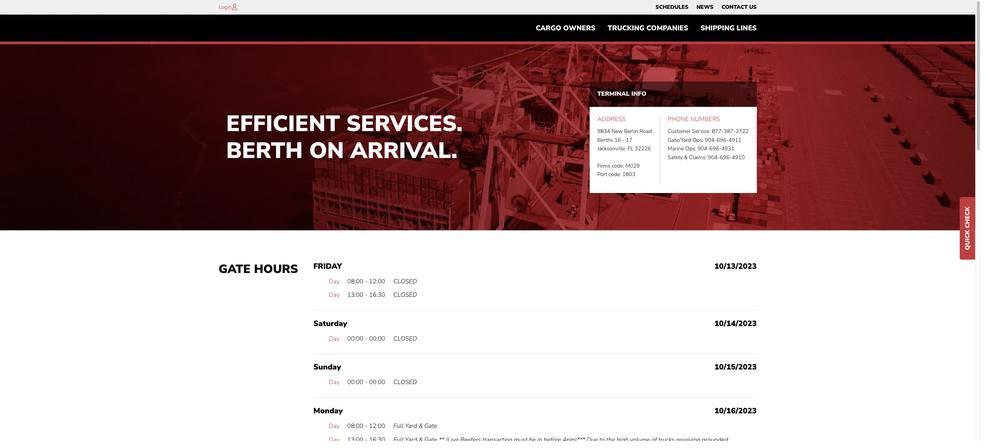 Task type: vqa. For each thing, say whether or not it's contained in the screenshot.
'then'
no



Task type: locate. For each thing, give the bounding box(es) containing it.
4 day from the top
[[329, 378, 340, 387]]

firms
[[597, 162, 611, 170]]

check
[[964, 207, 972, 228]]

companies
[[647, 24, 688, 33]]

3 day from the top
[[329, 334, 340, 343]]

jacksonville,
[[597, 145, 626, 152]]

696-
[[717, 136, 729, 144], [710, 145, 722, 152], [720, 154, 732, 161]]

schedules
[[656, 3, 689, 11]]

12:00
[[369, 277, 385, 286], [369, 422, 385, 430]]

cargo owners link
[[530, 20, 602, 36]]

login link
[[219, 3, 232, 11]]

trucking
[[608, 24, 645, 33]]

on
[[309, 135, 344, 166]]

9834 new berlin road berths 16 - 17 jacksonville, fl 32226
[[597, 128, 652, 152]]

closed for sunday
[[393, 378, 417, 387]]

-
[[622, 136, 625, 144], [365, 277, 368, 286], [365, 291, 368, 299], [365, 334, 368, 343], [365, 378, 368, 387], [365, 422, 368, 430]]

0 vertical spatial menu bar
[[652, 2, 761, 13]]

day down friday
[[329, 277, 340, 286]]

ops: down service:
[[693, 136, 704, 144]]

menu bar up shipping
[[652, 2, 761, 13]]

387-
[[724, 128, 736, 135]]

1 vertical spatial 12:00
[[369, 422, 385, 430]]

2 08:00 from the top
[[347, 422, 363, 430]]

1 08:00 - 12:00 from the top
[[347, 277, 385, 286]]

00:00
[[347, 334, 363, 343], [369, 334, 385, 343], [347, 378, 363, 387], [369, 378, 385, 387]]

1 vertical spatial 08:00
[[347, 422, 363, 430]]

day left the 13:00
[[329, 291, 340, 299]]

full
[[393, 422, 404, 430]]

1 vertical spatial 00:00 - 00:00
[[347, 378, 385, 387]]

ops: up claims:
[[685, 145, 696, 152]]

& inside customer service: 877-387-2722 gate/yard ops: 904-696-4911 marine ops: 904-696-4931 safety & claims: 904-696-4910
[[684, 154, 688, 161]]

2 vertical spatial 696-
[[720, 154, 732, 161]]

1 horizontal spatial &
[[684, 154, 688, 161]]

904- up claims:
[[698, 145, 710, 152]]

08:00 - 12:00 up 13:00 - 16:30
[[347, 277, 385, 286]]

contact
[[722, 3, 748, 11]]

numbers
[[691, 115, 720, 123]]

1 vertical spatial menu bar
[[530, 20, 763, 36]]

customer
[[668, 128, 691, 135]]

code:
[[612, 162, 624, 170], [609, 171, 621, 178]]

schedules link
[[656, 2, 689, 13]]

5 day from the top
[[329, 422, 340, 430]]

13:00
[[347, 291, 363, 299]]

10/16/2023
[[715, 406, 757, 416]]

4931
[[722, 145, 735, 152]]

day down saturday
[[329, 334, 340, 343]]

phone numbers
[[668, 115, 720, 123]]

1 12:00 from the top
[[369, 277, 385, 286]]

port
[[597, 171, 607, 178]]

904- right claims:
[[708, 154, 720, 161]]

day for sunday
[[329, 378, 340, 387]]

ops:
[[693, 136, 704, 144], [685, 145, 696, 152]]

08:00 - 12:00 left the full
[[347, 422, 385, 430]]

code: up the 1803
[[612, 162, 624, 170]]

2 closed from the top
[[393, 291, 417, 299]]

1 closed from the top
[[393, 277, 417, 286]]

lines
[[737, 24, 757, 33]]

cargo
[[536, 24, 561, 33]]

0 vertical spatial &
[[684, 154, 688, 161]]

safety
[[668, 154, 683, 161]]

12:00 up 16:30
[[369, 277, 385, 286]]

quick check link
[[960, 197, 976, 259]]

0 vertical spatial 00:00 - 00:00
[[347, 334, 385, 343]]

1 vertical spatial &
[[419, 422, 423, 430]]

efficient
[[226, 109, 340, 139]]

0 horizontal spatial &
[[419, 422, 423, 430]]

32226
[[635, 145, 651, 152]]

menu bar containing cargo owners
[[530, 20, 763, 36]]

day for saturday
[[329, 334, 340, 343]]

0 vertical spatial 08:00
[[347, 277, 363, 286]]

1 day from the top
[[329, 277, 340, 286]]

news link
[[697, 2, 714, 13]]

12:00 left the full
[[369, 422, 385, 430]]

m029
[[626, 162, 640, 170]]

904-
[[705, 136, 717, 144], [698, 145, 710, 152], [708, 154, 720, 161]]

menu bar down schedules link
[[530, 20, 763, 36]]

2 12:00 from the top
[[369, 422, 385, 430]]

monday
[[314, 406, 343, 416]]

00:00 - 00:00
[[347, 334, 385, 343], [347, 378, 385, 387]]

08:00 - 12:00
[[347, 277, 385, 286], [347, 422, 385, 430]]

10/15/2023
[[715, 362, 757, 372]]

closed
[[393, 277, 417, 286], [393, 291, 417, 299], [393, 334, 417, 343], [393, 378, 417, 387]]

gate
[[219, 261, 251, 277], [424, 422, 437, 430]]

shipping lines
[[701, 24, 757, 33]]

& right yard at the left bottom of page
[[419, 422, 423, 430]]

road
[[640, 128, 652, 135]]

4 closed from the top
[[393, 378, 417, 387]]

2 08:00 - 12:00 from the top
[[347, 422, 385, 430]]

new
[[612, 128, 623, 135]]

1 vertical spatial 08:00 - 12:00
[[347, 422, 385, 430]]

1 08:00 from the top
[[347, 277, 363, 286]]

day down sunday
[[329, 378, 340, 387]]

closed for friday
[[393, 277, 417, 286]]

2722
[[736, 128, 749, 135]]

08:00
[[347, 277, 363, 286], [347, 422, 363, 430]]

0 vertical spatial 12:00
[[369, 277, 385, 286]]

day
[[329, 277, 340, 286], [329, 291, 340, 299], [329, 334, 340, 343], [329, 378, 340, 387], [329, 422, 340, 430]]

16
[[615, 136, 621, 144]]

877-
[[712, 128, 724, 135]]

services.
[[346, 109, 463, 139]]

news
[[697, 3, 714, 11]]

904- down 877-
[[705, 136, 717, 144]]

1 vertical spatial gate
[[424, 422, 437, 430]]

info
[[632, 90, 647, 98]]

cargo owners
[[536, 24, 596, 33]]

3 closed from the top
[[393, 334, 417, 343]]

1 00:00 - 00:00 from the top
[[347, 334, 385, 343]]

2 day from the top
[[329, 291, 340, 299]]

day down monday on the left of the page
[[329, 422, 340, 430]]

08:00 for friday
[[347, 277, 363, 286]]

2 00:00 - 00:00 from the top
[[347, 378, 385, 387]]

&
[[684, 154, 688, 161], [419, 422, 423, 430]]

& right safety
[[684, 154, 688, 161]]

menu bar
[[652, 2, 761, 13], [530, 20, 763, 36]]

quick
[[964, 230, 972, 250]]

0 vertical spatial gate
[[219, 261, 251, 277]]

0 vertical spatial 08:00 - 12:00
[[347, 277, 385, 286]]

friday
[[314, 261, 342, 271]]

code: right port
[[609, 171, 621, 178]]

trucking companies
[[608, 24, 688, 33]]



Task type: describe. For each thing, give the bounding box(es) containing it.
4911
[[729, 136, 742, 144]]

12:00 for monday
[[369, 422, 385, 430]]

0 horizontal spatial gate
[[219, 261, 251, 277]]

- inside 9834 new berlin road berths 16 - 17 jacksonville, fl 32226
[[622, 136, 625, 144]]

firms code:  m029 port code:  1803
[[597, 162, 640, 178]]

00:00 - 00:00 for saturday
[[347, 334, 385, 343]]

service:
[[692, 128, 711, 135]]

saturday
[[314, 318, 347, 329]]

1 vertical spatial ops:
[[685, 145, 696, 152]]

08:00 - 12:00 for monday
[[347, 422, 385, 430]]

arrival.
[[351, 135, 458, 166]]

08:00 for monday
[[347, 422, 363, 430]]

08:00 - 12:00 for friday
[[347, 277, 385, 286]]

day for friday
[[329, 277, 340, 286]]

menu bar containing schedules
[[652, 2, 761, 13]]

day for monday
[[329, 422, 340, 430]]

yard
[[405, 422, 417, 430]]

berth
[[226, 135, 303, 166]]

- for friday
[[365, 277, 368, 286]]

10/14/2023
[[715, 318, 757, 329]]

berths
[[597, 136, 613, 144]]

terminal info
[[597, 90, 647, 98]]

9834
[[597, 128, 610, 135]]

user image
[[232, 4, 237, 10]]

0 vertical spatial ops:
[[693, 136, 704, 144]]

0 vertical spatial code:
[[612, 162, 624, 170]]

shipping lines link
[[695, 20, 763, 36]]

1 vertical spatial 696-
[[710, 145, 722, 152]]

- for saturday
[[365, 334, 368, 343]]

1 vertical spatial code:
[[609, 171, 621, 178]]

sunday
[[314, 362, 341, 372]]

1803
[[623, 171, 636, 178]]

00:00 - 00:00 for sunday
[[347, 378, 385, 387]]

hours
[[254, 261, 298, 277]]

0 vertical spatial 904-
[[705, 136, 717, 144]]

login
[[219, 3, 232, 11]]

trucking companies link
[[602, 20, 695, 36]]

gate/yard
[[668, 136, 691, 144]]

gate hours
[[219, 261, 298, 277]]

fl
[[628, 145, 634, 152]]

closed for saturday
[[393, 334, 417, 343]]

0 vertical spatial 696-
[[717, 136, 729, 144]]

claims:
[[689, 154, 707, 161]]

17
[[626, 136, 632, 144]]

shipping
[[701, 24, 735, 33]]

- for sunday
[[365, 378, 368, 387]]

marine
[[668, 145, 684, 152]]

1 vertical spatial 904-
[[698, 145, 710, 152]]

1 horizontal spatial gate
[[424, 422, 437, 430]]

us
[[749, 3, 757, 11]]

contact us link
[[722, 2, 757, 13]]

2 vertical spatial 904-
[[708, 154, 720, 161]]

contact us
[[722, 3, 757, 11]]

- for monday
[[365, 422, 368, 430]]

16:30
[[369, 291, 385, 299]]

10/13/2023
[[715, 261, 757, 271]]

terminal
[[597, 90, 630, 98]]

quick check
[[964, 207, 972, 250]]

13:00 - 16:30
[[347, 291, 385, 299]]

full yard & gate
[[393, 422, 437, 430]]

4910
[[732, 154, 745, 161]]

phone
[[668, 115, 689, 123]]

berlin
[[624, 128, 638, 135]]

customer service: 877-387-2722 gate/yard ops: 904-696-4911 marine ops: 904-696-4931 safety & claims: 904-696-4910
[[668, 128, 749, 161]]

efficient services. berth on arrival.
[[226, 109, 463, 166]]

12:00 for friday
[[369, 277, 385, 286]]

owners
[[563, 24, 596, 33]]

address
[[597, 115, 626, 123]]



